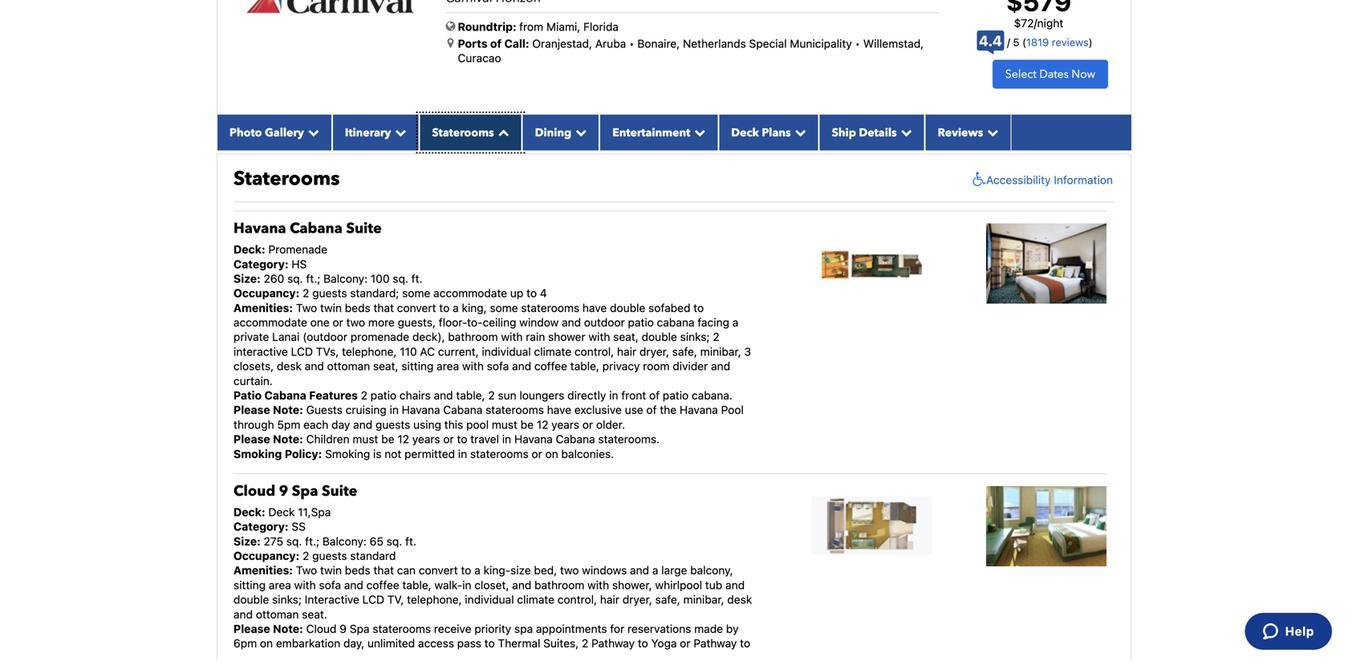 Task type: describe. For each thing, give the bounding box(es) containing it.
please inside two twin beds that convert to a king, some staterooms have double sofabed to accommodate one or two more guests, floor-to-ceiling window and outdoor patio cabana facing a private lanai (outdoor promenade deck), bathroom with rain shower with seat, double sinks; 2 interactive lcd tvs, telephone, 110 ac current, individual climate control, hair dryer, safe, minibar, 3 closets, desk and ottoman seat, sitting area with sofa and coffee table, privacy room divider and curtain. patio cabana features 2 patio chairs and table, 2 sun loungers directly in front of patio cabana. please note:
[[234, 404, 270, 417]]

or down exclusive
[[583, 418, 593, 431]]

or right single
[[677, 112, 688, 125]]

accommodate up staterooms dropdown button
[[434, 97, 507, 110]]

of inside 'guests cruising in havana cabana staterooms have exclusive use of the havana pool through 5pm each day and guests using this pool must be 12 years or older. please note: children must be 12 years or to travel in havana cabana staterooms. smoking policy: smoking is not permitted in staterooms or on balconies.'
[[647, 404, 657, 417]]

the inside cloud 9 spa staterooms receive priority spa appointments for reservations made by 6pm on embarkation day, unlimited access pass to thermal suites, 2 pathway to yoga or pathway to pilates finess classes per guest, discounts for some treatments booked and received while the ship
[[705, 652, 721, 662]]

0 horizontal spatial 12
[[398, 433, 409, 446]]

with left vanity
[[688, 155, 709, 169]]

to-
[[467, 316, 483, 329]]

cabana up this
[[443, 404, 483, 417]]

on inside 2 guests standard; some accommodate 3 or 4 two twin beds that convert to a king, some staterooms also have a single or double sofabed to accommodate one or two additional guests, 2 windows and large balcony, private bath with shower, whirlpool tub, bidet and double sinks, interactive lcd tv (swivels), telephone, 110 ac current, individual climate control, hair dryer, safe, minibar, walk-in closet/dressing area with vanity table and seat, desk and ottoman seat, sitting area with sofa and coffee table. smoking is not permitted in staterooms or on balconies.
[[546, 185, 559, 198]]

sinks; inside two twin beds that convert to a king, some staterooms have double sofabed to accommodate one or two more guests, floor-to-ceiling window and outdoor patio cabana facing a private lanai (outdoor promenade deck), bathroom with rain shower with seat, double sinks; 2 interactive lcd tvs, telephone, 110 ac current, individual climate control, hair dryer, safe, minibar, 3 closets, desk and ottoman seat, sitting area with sofa and coffee table, privacy room divider and curtain. patio cabana features 2 patio chairs and table, 2 sun loungers directly in front of patio cabana. please note:
[[681, 331, 710, 344]]

amenities: inside the category: ss size: 275 sq. ft.; balcony: 65 sq. ft. occupancy: 2 guests standard amenities:
[[234, 564, 293, 577]]

promenade
[[351, 331, 410, 344]]

balconies. inside 2 guests standard; some accommodate 3 or 4 two twin beds that convert to a king, some staterooms also have a single or double sofabed to accommodate one or two additional guests, 2 windows and large balcony, private bath with shower, whirlpool tub, bidet and double sinks, interactive lcd tv (swivels), telephone, 110 ac current, individual climate control, hair dryer, safe, minibar, walk-in closet/dressing area with vanity table and seat, desk and ottoman seat, sitting area with sofa and coffee table. smoking is not permitted in staterooms or on balconies.
[[562, 185, 614, 198]]

in down this
[[458, 447, 467, 461]]

beds for convert
[[345, 301, 371, 315]]

area down 'sinks,'
[[473, 170, 496, 183]]

spa
[[515, 623, 533, 636]]

in right cruising
[[390, 404, 399, 417]]

1 vertical spatial years
[[412, 433, 440, 446]]

and right 'divider' at bottom
[[711, 360, 731, 373]]

staterooms main content
[[209, 0, 1140, 662]]

cloud for suite
[[234, 482, 276, 501]]

staterooms down "travel" at the bottom of page
[[470, 447, 529, 461]]

willemstad,
[[864, 37, 924, 50]]

chevron down image for itinerary
[[391, 127, 407, 138]]

deck plans
[[732, 125, 791, 140]]

convert inside 2 guests standard; some accommodate 3 or 4 two twin beds that convert to a king, some staterooms also have a single or double sofabed to accommodate one or two additional guests, 2 windows and large balcony, private bath with shower, whirlpool tub, bidet and double sinks, interactive lcd tv (swivels), telephone, 110 ac current, individual climate control, hair dryer, safe, minibar, walk-in closet/dressing area with vanity table and seat, desk and ottoman seat, sitting area with sofa and coffee table. smoking is not permitted in staterooms or on balconies.
[[397, 112, 436, 125]]

lcd inside two twin beds that can convert to a king-size bed, two windows and a large balcony, sitting area with sofa and coffee table, walk-in closet, and bathroom with shower, whirlpool tub and double sinks; interactive lcd tv, telephone, individual climate control, hair dryer, safe, minibar, desk and ottoman seat. please note:
[[363, 593, 385, 607]]

to inside two twin beds that can convert to a king-size bed, two windows and a large balcony, sitting area with sofa and coffee table, walk-in closet, and bathroom with shower, whirlpool tub and double sinks; interactive lcd tv, telephone, individual climate control, hair dryer, safe, minibar, desk and ottoman seat. please note:
[[461, 564, 472, 577]]

double inside two twin beds that can convert to a king-size bed, two windows and a large balcony, sitting area with sofa and coffee table, walk-in closet, and bathroom with shower, whirlpool tub and double sinks; interactive lcd tv, telephone, individual climate control, hair dryer, safe, minibar, desk and ottoman seat. please note:
[[234, 593, 269, 607]]

a left king-
[[475, 564, 481, 577]]

size: for 275
[[234, 535, 261, 548]]

note: inside two twin beds that can convert to a king-size bed, two windows and a large balcony, sitting area with sofa and coffee table, walk-in closet, and bathroom with shower, whirlpool tub and double sinks; interactive lcd tv, telephone, individual climate control, hair dryer, safe, minibar, desk and ottoman seat. please note:
[[273, 623, 303, 636]]

a up entertainment at the top of the page
[[634, 112, 640, 125]]

smoking inside 2 guests standard; some accommodate 3 or 4 two twin beds that convert to a king, some staterooms also have a single or double sofabed to accommodate one or two additional guests, 2 windows and large balcony, private bath with shower, whirlpool tub, bidet and double sinks, interactive lcd tv (swivels), telephone, 110 ac current, individual climate control, hair dryer, safe, minibar, walk-in closet/dressing area with vanity table and seat, desk and ottoman seat, sitting area with sofa and coffee table. smoking is not permitted in staterooms or on balconies.
[[325, 185, 370, 198]]

entertainment button
[[600, 115, 719, 150]]

or down dining
[[532, 185, 543, 198]]

and down dining
[[549, 170, 568, 183]]

sun
[[498, 389, 517, 402]]

$72 / night
[[1015, 16, 1064, 30]]

a up additional
[[453, 112, 459, 125]]

0 vertical spatial for
[[610, 623, 625, 636]]

is inside 'guests cruising in havana cabana staterooms have exclusive use of the havana pool through 5pm each day and guests using this pool must be 12 years or older. please note: children must be 12 years or to travel in havana cabana staterooms. smoking policy: smoking is not permitted in staterooms or on balconies.'
[[373, 447, 382, 461]]

interactive
[[305, 593, 360, 607]]

some up additional
[[402, 97, 431, 110]]

2 down facing
[[713, 331, 720, 344]]

oranjestad, aruba • bonaire, netherlands special municipality •
[[533, 37, 861, 50]]

unlimited
[[368, 637, 415, 650]]

and up the reservations
[[630, 564, 650, 577]]

cabin image for deck 11,spa deck on carnival horizon image
[[987, 487, 1107, 567]]

balcony: for standard
[[323, 535, 367, 548]]

3 inside 2 guests standard; some accommodate 3 or 4 two twin beds that convert to a king, some staterooms also have a single or double sofabed to accommodate one or two additional guests, 2 windows and large balcony, private bath with shower, whirlpool tub, bidet and double sinks, interactive lcd tv (swivels), telephone, 110 ac current, individual climate control, hair dryer, safe, minibar, walk-in closet/dressing area with vanity table and seat, desk and ottoman seat, sitting area with sofa and coffee table. smoking is not permitted in staterooms or on balconies.
[[511, 97, 517, 110]]

balcony, inside 2 guests standard; some accommodate 3 or 4 two twin beds that convert to a king, some staterooms also have a single or double sofabed to accommodate one or two additional guests, 2 windows and large balcony, private bath with shower, whirlpool tub, bidet and double sinks, interactive lcd tv (swivels), telephone, 110 ac current, individual climate control, hair dryer, safe, minibar, walk-in closet/dressing area with vanity table and seat, desk and ottoman seat, sitting area with sofa and coffee table. smoking is not permitted in staterooms or on balconies.
[[631, 126, 673, 139]]

6pm
[[234, 637, 257, 650]]

night
[[1038, 16, 1064, 30]]

2 • from the left
[[856, 37, 861, 50]]

facing
[[698, 316, 730, 329]]

seat, down outdoor on the left top of the page
[[614, 331, 639, 344]]

2 up cruising
[[361, 389, 368, 402]]

cloud 9 spa suite deck: deck 11,spa
[[234, 482, 358, 519]]

(
[[1023, 36, 1027, 48]]

smoking down through
[[234, 447, 282, 461]]

interactive inside 2 guests standard; some accommodate 3 or 4 two twin beds that convert to a king, some staterooms also have a single or double sofabed to accommodate one or two additional guests, 2 windows and large balcony, private bath with shower, whirlpool tub, bidet and double sinks, interactive lcd tv (swivels), telephone, 110 ac current, individual climate control, hair dryer, safe, minibar, walk-in closet/dressing area with vanity table and seat, desk and ottoman seat, sitting area with sofa and coffee table. smoking is not permitted in staterooms or on balconies.
[[498, 141, 552, 154]]

appointments
[[536, 623, 607, 636]]

aruba
[[596, 37, 626, 50]]

to inside category: hs size: 260 sq. ft.; balcony: 100 sq. ft. occupancy: 2 guests standard; some accommodate up to 4 amenities:
[[527, 287, 537, 300]]

access
[[418, 637, 454, 650]]

2 guests standard; some accommodate 3 or 4 two twin beds that convert to a king, some staterooms also have a single or double sofabed to accommodate one or two additional guests, 2 windows and large balcony, private bath with shower, whirlpool tub, bidet and double sinks, interactive lcd tv (swivels), telephone, 110 ac current, individual climate control, hair dryer, safe, minibar, walk-in closet/dressing area with vanity table and seat, desk and ottoman seat, sitting area with sofa and coffee table. smoking is not permitted in staterooms or on balconies.
[[234, 97, 743, 198]]

thermal
[[498, 637, 541, 650]]

with down to-
[[462, 360, 484, 373]]

finess
[[271, 652, 302, 662]]

climate inside two twin beds that convert to a king, some staterooms have double sofabed to accommodate one or two more guests, floor-to-ceiling window and outdoor patio cabana facing a private lanai (outdoor promenade deck), bathroom with rain shower with seat, double sinks; 2 interactive lcd tvs, telephone, 110 ac current, individual climate control, hair dryer, safe, minibar, 3 closets, desk and ottoman seat, sitting area with sofa and coffee table, privacy room divider and curtain. patio cabana features 2 patio chairs and table, 2 sun loungers directly in front of patio cabana. please note:
[[534, 345, 572, 358]]

to up facing
[[694, 301, 704, 315]]

balcony: for standard;
[[324, 272, 368, 285]]

itinerary
[[345, 125, 391, 140]]

guests inside 'guests cruising in havana cabana staterooms have exclusive use of the havana pool through 5pm each day and guests using this pool must be 12 years or older. please note: children must be 12 years or to travel in havana cabana staterooms. smoking policy: smoking is not permitted in staterooms or on balconies.'
[[376, 418, 410, 431]]

some inside cloud 9 spa staterooms receive priority spa appointments for reservations made by 6pm on embarkation day, unlimited access pass to thermal suites, 2 pathway to yoga or pathway to pilates finess classes per guest, discounts for some treatments booked and received while the ship
[[473, 652, 501, 662]]

desk inside 2 guests standard; some accommodate 3 or 4 two twin beds that convert to a king, some staterooms also have a single or double sofabed to accommodate one or two additional guests, 2 windows and large balcony, private bath with shower, whirlpool tub, bidet and double sinks, interactive lcd tv (swivels), telephone, 110 ac current, individual climate control, hair dryer, safe, minibar, walk-in closet/dressing area with vanity table and seat, desk and ottoman seat, sitting area with sofa and coffee table. smoking is not permitted in staterooms or on balconies.
[[313, 170, 338, 183]]

area inside two twin beds that can convert to a king-size bed, two windows and a large balcony, sitting area with sofa and coffee table, walk-in closet, and bathroom with shower, whirlpool tub and double sinks; interactive lcd tv, telephone, individual climate control, hair dryer, safe, minibar, desk and ottoman seat. please note:
[[269, 579, 291, 592]]

individual inside two twin beds that can convert to a king-size bed, two windows and a large balcony, sitting area with sofa and coffee table, walk-in closet, and bathroom with shower, whirlpool tub and double sinks; interactive lcd tv, telephone, individual climate control, hair dryer, safe, minibar, desk and ottoman seat. please note:
[[465, 593, 514, 607]]

suites,
[[544, 637, 579, 650]]

gallery
[[265, 125, 304, 140]]

with up appointments
[[588, 579, 610, 592]]

275
[[264, 535, 283, 548]]

this
[[445, 418, 463, 431]]

bidet
[[375, 141, 401, 154]]

policy:
[[285, 447, 322, 461]]

staterooms button
[[419, 115, 522, 150]]

or down loungers
[[532, 447, 543, 461]]

whirlpool inside two twin beds that can convert to a king-size bed, two windows and a large balcony, sitting area with sofa and coffee table, walk-in closet, and bathroom with shower, whirlpool tub and double sinks; interactive lcd tv, telephone, individual climate control, hair dryer, safe, minibar, desk and ottoman seat. please note:
[[655, 579, 703, 592]]

accessibility information link
[[969, 172, 1114, 188]]

up
[[511, 287, 524, 300]]

globe image
[[446, 21, 456, 32]]

4.4 / 5 ( 1819 reviews )
[[979, 32, 1093, 49]]

1 vertical spatial must
[[353, 433, 379, 446]]

to up received
[[638, 637, 649, 650]]

sitting inside 2 guests standard; some accommodate 3 or 4 two twin beds that convert to a king, some staterooms also have a single or double sofabed to accommodate one or two additional guests, 2 windows and large balcony, private bath with shower, whirlpool tub, bidet and double sinks, interactive lcd tv (swivels), telephone, 110 ac current, individual climate control, hair dryer, safe, minibar, walk-in closet/dressing area with vanity table and seat, desk and ottoman seat, sitting area with sofa and coffee table. smoking is not permitted in staterooms or on balconies.
[[438, 170, 470, 183]]

(outdoor
[[303, 331, 348, 344]]

seat, down additional
[[410, 170, 435, 183]]

accommodate inside two twin beds that convert to a king, some staterooms have double sofabed to accommodate one or two more guests, floor-to-ceiling window and outdoor patio cabana facing a private lanai (outdoor promenade deck), bathroom with rain shower with seat, double sinks; 2 interactive lcd tvs, telephone, 110 ac current, individual climate control, hair dryer, safe, minibar, 3 closets, desk and ottoman seat, sitting area with sofa and coffee table, privacy room divider and curtain. patio cabana features 2 patio chairs and table, 2 sun loungers directly in front of patio cabana. please note:
[[234, 316, 307, 329]]

beds for can
[[345, 564, 371, 577]]

bathroom inside two twin beds that can convert to a king-size bed, two windows and a large balcony, sitting area with sofa and coffee table, walk-in closet, and bathroom with shower, whirlpool tub and double sinks; interactive lcd tv, telephone, individual climate control, hair dryer, safe, minibar, desk and ottoman seat. please note:
[[535, 579, 585, 592]]

deck: inside cloud 9 spa suite deck: deck 11,spa
[[234, 506, 265, 519]]

shower
[[548, 331, 586, 344]]

received
[[628, 652, 672, 662]]

curtain.
[[234, 374, 273, 388]]

willemstad, curacao
[[458, 37, 924, 65]]

dryer, inside two twin beds that convert to a king, some staterooms have double sofabed to accommodate one or two more guests, floor-to-ceiling window and outdoor patio cabana facing a private lanai (outdoor promenade deck), bathroom with rain shower with seat, double sinks; 2 interactive lcd tvs, telephone, 110 ac current, individual climate control, hair dryer, safe, minibar, 3 closets, desk and ottoman seat, sitting area with sofa and coffee table, privacy room divider and curtain. patio cabana features 2 patio chairs and table, 2 sun loungers directly in front of patio cabana. please note:
[[640, 345, 670, 358]]

plans
[[762, 125, 791, 140]]

category: ss size: 275 sq. ft.; balcony: 65 sq. ft. occupancy: 2 guests standard amenities:
[[234, 520, 417, 577]]

large inside two twin beds that can convert to a king-size bed, two windows and a large balcony, sitting area with sofa and coffee table, walk-in closet, and bathroom with shower, whirlpool tub and double sinks; interactive lcd tv, telephone, individual climate control, hair dryer, safe, minibar, desk and ottoman seat. please note:
[[662, 564, 688, 577]]

with down outdoor on the left top of the page
[[589, 331, 611, 344]]

special
[[750, 37, 787, 50]]

booked
[[564, 652, 602, 662]]

bathroom inside two twin beds that convert to a king, some staterooms have double sofabed to accommodate one or two more guests, floor-to-ceiling window and outdoor patio cabana facing a private lanai (outdoor promenade deck), bathroom with rain shower with seat, double sinks; 2 interactive lcd tvs, telephone, 110 ac current, individual climate control, hair dryer, safe, minibar, 3 closets, desk and ottoman seat, sitting area with sofa and coffee table, privacy room divider and curtain. patio cabana features 2 patio chairs and table, 2 sun loungers directly in front of patio cabana. please note:
[[448, 331, 498, 344]]

and right bidet
[[404, 141, 424, 154]]

on inside cloud 9 spa staterooms receive priority spa appointments for reservations made by 6pm on embarkation day, unlimited access pass to thermal suites, 2 pathway to yoga or pathway to pilates finess classes per guest, discounts for some treatments booked and received while the ship
[[260, 637, 273, 650]]

2 pathway from the left
[[694, 637, 737, 650]]

with down chevron up image
[[499, 170, 520, 183]]

call:
[[505, 37, 530, 50]]

seat, down promenade
[[373, 360, 399, 373]]

closet,
[[475, 579, 509, 592]]

deck inside cloud 9 spa suite deck: deck 11,spa
[[269, 506, 295, 519]]

1 vertical spatial be
[[382, 433, 395, 446]]

65
[[370, 535, 384, 548]]

chevron down image for photo gallery
[[304, 127, 319, 138]]

0 vertical spatial table,
[[571, 360, 600, 373]]

/ for $72
[[1034, 16, 1038, 30]]

size
[[511, 564, 531, 577]]

double up outdoor on the left top of the page
[[610, 301, 646, 315]]

or up dining dropdown button
[[520, 97, 531, 110]]

table
[[234, 170, 259, 183]]

1 horizontal spatial table,
[[456, 389, 485, 402]]

guests inside category: hs size: 260 sq. ft.; balcony: 100 sq. ft. occupancy: 2 guests standard; some accommodate up to 4 amenities:
[[312, 287, 347, 300]]

reviews
[[938, 125, 984, 140]]

patio
[[234, 389, 262, 402]]

double down additional
[[427, 141, 462, 154]]

double down cabana
[[642, 331, 678, 344]]

bonaire,
[[638, 37, 680, 50]]

pass
[[457, 637, 482, 650]]

and down size
[[512, 579, 532, 592]]

a right facing
[[733, 316, 739, 329]]

sq. right 65
[[387, 535, 402, 548]]

accommodate inside category: hs size: 260 sq. ft.; balcony: 100 sq. ft. occupancy: 2 guests standard; some accommodate up to 4 amenities:
[[434, 287, 507, 300]]

or inside cloud 9 spa staterooms receive priority spa appointments for reservations made by 6pm on embarkation day, unlimited access pass to thermal suites, 2 pathway to yoga or pathway to pilates finess classes per guest, discounts for some treatments booked and received while the ship
[[680, 637, 691, 650]]

a up floor-
[[453, 301, 459, 315]]

treatments
[[504, 652, 560, 662]]

balconies. inside 'guests cruising in havana cabana staterooms have exclusive use of the havana pool through 5pm each day and guests using this pool must be 12 years or older. please note: children must be 12 years or to travel in havana cabana staterooms. smoking policy: smoking is not permitted in staterooms or on balconies.'
[[562, 447, 614, 461]]

walk- inside two twin beds that can convert to a king-size bed, two windows and a large balcony, sitting area with sofa and coffee table, walk-in closet, and bathroom with shower, whirlpool tub and double sinks; interactive lcd tv, telephone, individual climate control, hair dryer, safe, minibar, desk and ottoman seat. please note:
[[435, 579, 463, 592]]

with down 'ceiling'
[[501, 331, 523, 344]]

and down "tub," on the top left of page
[[341, 170, 360, 183]]

current, inside two twin beds that convert to a king, some staterooms have double sofabed to accommodate one or two more guests, floor-to-ceiling window and outdoor patio cabana facing a private lanai (outdoor promenade deck), bathroom with rain shower with seat, double sinks; 2 interactive lcd tvs, telephone, 110 ac current, individual climate control, hair dryer, safe, minibar, 3 closets, desk and ottoman seat, sitting area with sofa and coffee table, privacy room divider and curtain. patio cabana features 2 patio chairs and table, 2 sun loungers directly in front of patio cabana. please note:
[[438, 345, 479, 358]]

each
[[304, 418, 329, 431]]

some up chevron up image
[[490, 112, 518, 125]]

deck inside deck plans dropdown button
[[732, 125, 759, 140]]

sofabed inside two twin beds that convert to a king, some staterooms have double sofabed to accommodate one or two more guests, floor-to-ceiling window and outdoor patio cabana facing a private lanai (outdoor promenade deck), bathroom with rain shower with seat, double sinks; 2 interactive lcd tvs, telephone, 110 ac current, individual climate control, hair dryer, safe, minibar, 3 closets, desk and ottoman seat, sitting area with sofa and coffee table, privacy room divider and curtain. patio cabana features 2 patio chairs and table, 2 sun loungers directly in front of patio cabana. please note:
[[649, 301, 691, 315]]

telephone, inside two twin beds that can convert to a king-size bed, two windows and a large balcony, sitting area with sofa and coffee table, walk-in closet, and bathroom with shower, whirlpool tub and double sinks; interactive lcd tv, telephone, individual climate control, hair dryer, safe, minibar, desk and ottoman seat. please note:
[[407, 593, 462, 607]]

curacao
[[458, 52, 501, 65]]

sq. down ss
[[286, 535, 302, 548]]

and down "rain"
[[512, 360, 532, 373]]

110 inside 2 guests standard; some accommodate 3 or 4 two twin beds that convert to a king, some staterooms also have a single or double sofabed to accommodate one or two additional guests, 2 windows and large balcony, private bath with shower, whirlpool tub, bidet and double sinks, interactive lcd tv (swivels), telephone, 110 ac current, individual climate control, hair dryer, safe, minibar, walk-in closet/dressing area with vanity table and seat, desk and ottoman seat, sitting area with sofa and coffee table. smoking is not permitted in staterooms or on balconies.
[[708, 141, 725, 154]]

11,spa
[[298, 506, 331, 519]]

desk inside two twin beds that convert to a king, some staterooms have double sofabed to accommodate one or two more guests, floor-to-ceiling window and outdoor patio cabana facing a private lanai (outdoor promenade deck), bathroom with rain shower with seat, double sinks; 2 interactive lcd tvs, telephone, 110 ac current, individual climate control, hair dryer, safe, minibar, 3 closets, desk and ottoman seat, sitting area with sofa and coffee table, privacy room divider and curtain. patio cabana features 2 patio chairs and table, 2 sun loungers directly in front of patio cabana. please note:
[[277, 360, 302, 373]]

closets,
[[234, 360, 274, 373]]

coffee inside two twin beds that convert to a king, some staterooms have double sofabed to accommodate one or two more guests, floor-to-ceiling window and outdoor patio cabana facing a private lanai (outdoor promenade deck), bathroom with rain shower with seat, double sinks; 2 interactive lcd tvs, telephone, 110 ac current, individual climate control, hair dryer, safe, minibar, 3 closets, desk and ottoman seat, sitting area with sofa and coffee table, privacy room divider and curtain. patio cabana features 2 patio chairs and table, 2 sun loungers directly in front of patio cabana. please note:
[[535, 360, 568, 373]]

king-
[[484, 564, 511, 577]]

0 vertical spatial must
[[492, 418, 518, 431]]

occupancy: for 260
[[234, 287, 300, 300]]

more
[[368, 316, 395, 329]]

standard
[[350, 550, 396, 563]]

miami,
[[547, 20, 581, 33]]

not inside 'guests cruising in havana cabana staterooms have exclusive use of the havana pool through 5pm each day and guests using this pool must be 12 years or older. please note: children must be 12 years or to travel in havana cabana staterooms. smoking policy: smoking is not permitted in staterooms or on balconies.'
[[385, 447, 402, 461]]

havana down loungers
[[515, 433, 553, 446]]

select
[[1006, 67, 1037, 82]]

ports
[[458, 37, 488, 50]]

on inside 'guests cruising in havana cabana staterooms have exclusive use of the havana pool through 5pm each day and guests using this pool must be 12 years or older. please note: children must be 12 years or to travel in havana cabana staterooms. smoking policy: smoking is not permitted in staterooms or on balconies.'
[[546, 447, 559, 461]]

current, inside 2 guests standard; some accommodate 3 or 4 two twin beds that convert to a king, some staterooms also have a single or double sofabed to accommodate one or two additional guests, 2 windows and large balcony, private bath with shower, whirlpool tub, bidet and double sinks, interactive lcd tv (swivels), telephone, 110 ac current, individual climate control, hair dryer, safe, minibar, walk-in closet/dressing area with vanity table and seat, desk and ottoman seat, sitting area with sofa and coffee table. smoking is not permitted in staterooms or on balconies.
[[234, 155, 274, 169]]

0 vertical spatial years
[[552, 418, 580, 431]]

with down photo
[[234, 141, 255, 154]]

accessibility information
[[987, 173, 1114, 187]]

and up shower
[[562, 316, 581, 329]]

control, inside 2 guests standard; some accommodate 3 or 4 two twin beds that convert to a king, some staterooms also have a single or double sofabed to accommodate one or two additional guests, 2 windows and large balcony, private bath with shower, whirlpool tub, bidet and double sinks, interactive lcd tv (swivels), telephone, 110 ac current, individual climate control, hair dryer, safe, minibar, walk-in closet/dressing area with vanity table and seat, desk and ottoman seat, sitting area with sofa and coffee table. smoking is not permitted in staterooms or on balconies.
[[370, 155, 410, 169]]

/ for 4.4
[[1008, 36, 1011, 48]]

the inside 'guests cruising in havana cabana staterooms have exclusive use of the havana pool through 5pm each day and guests using this pool must be 12 years or older. please note: children must be 12 years or to travel in havana cabana staterooms. smoking policy: smoking is not permitted in staterooms or on balconies.'
[[660, 404, 677, 417]]

shower, inside two twin beds that can convert to a king-size bed, two windows and a large balcony, sitting area with sofa and coffee table, walk-in closet, and bathroom with shower, whirlpool tub and double sinks; interactive lcd tv, telephone, individual climate control, hair dryer, safe, minibar, desk and ottoman seat. please note:
[[613, 579, 652, 592]]

wheelchair image
[[969, 172, 987, 188]]

floor-
[[439, 316, 467, 329]]

ft. for standard;
[[412, 272, 423, 285]]

suite inside cloud 9 spa suite deck: deck 11,spa
[[322, 482, 358, 501]]

and up interactive
[[344, 579, 364, 592]]

2 inside cloud 9 spa staterooms receive priority spa appointments for reservations made by 6pm on embarkation day, unlimited access pass to thermal suites, 2 pathway to yoga or pathway to pilates finess classes per guest, discounts for some treatments booked and received while the ship
[[582, 637, 589, 650]]

two for two twin beds that can convert to a king-size bed, two windows and a large balcony, sitting area with sofa and coffee table, walk-in closet, and bathroom with shower, whirlpool tub and double sinks; interactive lcd tv, telephone, individual climate control, hair dryer, safe, minibar, desk and ottoman seat. please note:
[[296, 564, 317, 577]]

chairs
[[400, 389, 431, 402]]

hair inside two twin beds that convert to a king, some staterooms have double sofabed to accommodate one or two more guests, floor-to-ceiling window and outdoor patio cabana facing a private lanai (outdoor promenade deck), bathroom with rain shower with seat, double sinks; 2 interactive lcd tvs, telephone, 110 ac current, individual climate control, hair dryer, safe, minibar, 3 closets, desk and ottoman seat, sitting area with sofa and coffee table, privacy room divider and curtain. patio cabana features 2 patio chairs and table, 2 sun loungers directly in front of patio cabana. please note:
[[617, 345, 637, 358]]

two inside 2 guests standard; some accommodate 3 or 4 two twin beds that convert to a king, some staterooms also have a single or double sofabed to accommodate one or two additional guests, 2 windows and large balcony, private bath with shower, whirlpool tub, bidet and double sinks, interactive lcd tv (swivels), telephone, 110 ac current, individual climate control, hair dryer, safe, minibar, walk-in closet/dressing area with vanity table and seat, desk and ottoman seat, sitting area with sofa and coffee table. smoking is not permitted in staterooms or on balconies.
[[296, 112, 317, 125]]

privacy
[[603, 360, 640, 373]]

balcony, inside two twin beds that can convert to a king-size bed, two windows and a large balcony, sitting area with sofa and coffee table, walk-in closet, and bathroom with shower, whirlpool tub and double sinks; interactive lcd tv, telephone, individual climate control, hair dryer, safe, minibar, desk and ottoman seat. please note:
[[691, 564, 733, 577]]

convert inside two twin beds that can convert to a king-size bed, two windows and a large balcony, sitting area with sofa and coffee table, walk-in closet, and bathroom with shower, whirlpool tub and double sinks; interactive lcd tv, telephone, individual climate control, hair dryer, safe, minibar, desk and ottoman seat. please note:
[[419, 564, 458, 577]]

havana down chairs
[[402, 404, 440, 417]]

safe, inside 2 guests standard; some accommodate 3 or 4 two twin beds that convert to a king, some staterooms also have a single or double sofabed to accommodate one or two additional guests, 2 windows and large balcony, private bath with shower, whirlpool tub, bidet and double sinks, interactive lcd tv (swivels), telephone, 110 ac current, individual climate control, hair dryer, safe, minibar, walk-in closet/dressing area with vanity table and seat, desk and ottoman seat, sitting area with sofa and coffee table. smoking is not permitted in staterooms or on balconies.
[[468, 155, 493, 169]]

information
[[1054, 173, 1114, 187]]

amenities: inside category: hs size: 260 sq. ft.; balcony: 100 sq. ft. occupancy: 2 guests standard; some accommodate up to 4 amenities:
[[234, 301, 293, 315]]

and down tvs,
[[305, 360, 324, 373]]

4 inside 2 guests standard; some accommodate 3 or 4 two twin beds that convert to a king, some staterooms also have a single or double sofabed to accommodate one or two additional guests, 2 windows and large balcony, private bath with shower, whirlpool tub, bidet and double sinks, interactive lcd tv (swivels), telephone, 110 ac current, individual climate control, hair dryer, safe, minibar, walk-in closet/dressing area with vanity table and seat, desk and ottoman seat, sitting area with sofa and coffee table. smoking is not permitted in staterooms or on balconies.
[[534, 97, 541, 110]]

day,
[[344, 637, 365, 650]]

private inside two twin beds that convert to a king, some staterooms have double sofabed to accommodate one or two more guests, floor-to-ceiling window and outdoor patio cabana facing a private lanai (outdoor promenade deck), bathroom with rain shower with seat, double sinks; 2 interactive lcd tvs, telephone, 110 ac current, individual climate control, hair dryer, safe, minibar, 3 closets, desk and ottoman seat, sitting area with sofa and coffee table, privacy room divider and curtain. patio cabana features 2 patio chairs and table, 2 sun loungers directly in front of patio cabana. please note:
[[234, 331, 269, 344]]

accessibility
[[987, 173, 1051, 187]]

2 up the gallery
[[303, 97, 309, 110]]

and up 6pm
[[234, 608, 253, 621]]

seat, down the gallery
[[285, 170, 310, 183]]

twin for can
[[320, 564, 342, 577]]

and right chairs
[[434, 389, 453, 402]]

2 horizontal spatial patio
[[663, 389, 689, 402]]

$72
[[1015, 16, 1034, 30]]

0 vertical spatial of
[[491, 37, 502, 50]]

occupancy: for 275
[[234, 550, 300, 563]]

individual inside 2 guests standard; some accommodate 3 or 4 two twin beds that convert to a king, some staterooms also have a single or double sofabed to accommodate one or two additional guests, 2 windows and large balcony, private bath with shower, whirlpool tub, bidet and double sinks, interactive lcd tv (swivels), telephone, 110 ac current, individual climate control, hair dryer, safe, minibar, walk-in closet/dressing area with vanity table and seat, desk and ottoman seat, sitting area with sofa and coffee table. smoking is not permitted in staterooms or on balconies.
[[277, 155, 327, 169]]

1 • from the left
[[630, 37, 635, 50]]

with up interactive
[[294, 579, 316, 592]]

and right tub
[[726, 579, 745, 592]]

receive
[[434, 623, 472, 636]]

staterooms.
[[598, 433, 660, 446]]

2 right chevron up image
[[522, 126, 528, 139]]

ss
[[292, 520, 306, 534]]

two inside 2 guests standard; some accommodate 3 or 4 two twin beds that convert to a king, some staterooms also have a single or double sofabed to accommodate one or two additional guests, 2 windows and large balcony, private bath with shower, whirlpool tub, bidet and double sinks, interactive lcd tv (swivels), telephone, 110 ac current, individual climate control, hair dryer, safe, minibar, walk-in closet/dressing area with vanity table and seat, desk and ottoman seat, sitting area with sofa and coffee table. smoking is not permitted in staterooms or on balconies.
[[405, 126, 424, 139]]

1 horizontal spatial patio
[[628, 316, 654, 329]]

minibar, inside two twin beds that can convert to a king-size bed, two windows and a large balcony, sitting area with sofa and coffee table, walk-in closet, and bathroom with shower, whirlpool tub and double sinks; interactive lcd tv, telephone, individual climate control, hair dryer, safe, minibar, desk and ottoman seat. please note:
[[684, 593, 725, 607]]

two inside two twin beds that can convert to a king-size bed, two windows and a large balcony, sitting area with sofa and coffee table, walk-in closet, and bathroom with shower, whirlpool tub and double sinks; interactive lcd tv, telephone, individual climate control, hair dryer, safe, minibar, desk and ottoman seat. please note:
[[560, 564, 579, 577]]

in inside two twin beds that convert to a king, some staterooms have double sofabed to accommodate one or two more guests, floor-to-ceiling window and outdoor patio cabana facing a private lanai (outdoor promenade deck), bathroom with rain shower with seat, double sinks; 2 interactive lcd tvs, telephone, 110 ac current, individual climate control, hair dryer, safe, minibar, 3 closets, desk and ottoman seat, sitting area with sofa and coffee table, privacy room divider and curtain. patio cabana features 2 patio chairs and table, 2 sun loungers directly in front of patio cabana. please note:
[[610, 389, 619, 402]]

double up bath
[[691, 112, 726, 125]]

1 pathway from the left
[[592, 637, 635, 650]]

to up ship
[[740, 637, 751, 650]]

note: inside 'guests cruising in havana cabana staterooms have exclusive use of the havana pool through 5pm each day and guests using this pool must be 12 years or older. please note: children must be 12 years or to travel in havana cabana staterooms. smoking policy: smoking is not permitted in staterooms or on balconies.'
[[273, 433, 303, 446]]

3 inside two twin beds that convert to a king, some staterooms have double sofabed to accommodate one or two more guests, floor-to-ceiling window and outdoor patio cabana facing a private lanai (outdoor promenade deck), bathroom with rain shower with seat, double sinks; 2 interactive lcd tvs, telephone, 110 ac current, individual climate control, hair dryer, safe, minibar, 3 closets, desk and ottoman seat, sitting area with sofa and coffee table, privacy room divider and curtain. patio cabana features 2 patio chairs and table, 2 sun loungers directly in front of patio cabana. please note:
[[745, 345, 752, 358]]

or up bidet
[[391, 126, 402, 139]]

single
[[644, 112, 674, 125]]

hair inside 2 guests standard; some accommodate 3 or 4 two twin beds that convert to a king, some staterooms also have a single or double sofabed to accommodate one or two additional guests, 2 windows and large balcony, private bath with shower, whirlpool tub, bidet and double sinks, interactive lcd tv (swivels), telephone, 110 ac current, individual climate control, hair dryer, safe, minibar, walk-in closet/dressing area with vanity table and seat, desk and ottoman seat, sitting area with sofa and coffee table. smoking is not permitted in staterooms or on balconies.
[[413, 155, 432, 169]]

havana inside havana cabana suite deck: promenade
[[234, 219, 286, 239]]

two inside two twin beds that convert to a king, some staterooms have double sofabed to accommodate one or two more guests, floor-to-ceiling window and outdoor patio cabana facing a private lanai (outdoor promenade deck), bathroom with rain shower with seat, double sinks; 2 interactive lcd tvs, telephone, 110 ac current, individual climate control, hair dryer, safe, minibar, 3 closets, desk and ottoman seat, sitting area with sofa and coffee table, privacy room divider and curtain. patio cabana features 2 patio chairs and table, 2 sun loungers directly in front of patio cabana. please note:
[[347, 316, 365, 329]]

classes
[[305, 652, 343, 662]]

sq. right 100
[[393, 272, 409, 285]]

sq. down hs
[[287, 272, 303, 285]]

1819 reviews link
[[1027, 36, 1089, 48]]

to up additional
[[439, 112, 450, 125]]

or down this
[[443, 433, 454, 446]]

day
[[332, 418, 350, 431]]

promenade
[[269, 243, 328, 256]]

deck: inside havana cabana suite deck: promenade
[[234, 243, 265, 256]]

cabana inside havana cabana suite deck: promenade
[[290, 219, 343, 239]]

in right "travel" at the bottom of page
[[502, 433, 512, 446]]

0 horizontal spatial for
[[455, 652, 470, 662]]

by
[[727, 623, 739, 636]]

guest,
[[367, 652, 399, 662]]

guests cruising in havana cabana staterooms have exclusive use of the havana pool through 5pm each day and guests using this pool must be 12 years or older. please note: children must be 12 years or to travel in havana cabana staterooms. smoking policy: smoking is not permitted in staterooms or on balconies.
[[234, 404, 744, 461]]

0 horizontal spatial patio
[[371, 389, 397, 402]]

cabana down exclusive
[[556, 433, 595, 446]]

9 for staterooms
[[340, 623, 347, 636]]

size: for 260
[[234, 272, 261, 285]]

and right table at top
[[263, 170, 282, 183]]

chevron up image
[[494, 127, 510, 138]]

2 left sun
[[488, 389, 495, 402]]



Task type: vqa. For each thing, say whether or not it's contained in the screenshot.
2nd as from left
no



Task type: locate. For each thing, give the bounding box(es) containing it.
chevron down image for ship details
[[897, 127, 913, 138]]

spa
[[292, 482, 318, 501], [350, 623, 370, 636]]

pool
[[721, 404, 744, 417]]

roundtrip:
[[458, 20, 517, 33]]

1 horizontal spatial balcony,
[[691, 564, 733, 577]]

that down 'standard'
[[374, 564, 394, 577]]

1 horizontal spatial spa
[[350, 623, 370, 636]]

table, up directly
[[571, 360, 600, 373]]

2 twin from the top
[[320, 301, 342, 315]]

must down cruising
[[353, 433, 379, 446]]

be down cruising
[[382, 433, 395, 446]]

2 vertical spatial note:
[[273, 623, 303, 636]]

sofabed inside 2 guests standard; some accommodate 3 or 4 two twin beds that convert to a king, some staterooms also have a single or double sofabed to accommodate one or two additional guests, 2 windows and large balcony, private bath with shower, whirlpool tub, bidet and double sinks, interactive lcd tv (swivels), telephone, 110 ac current, individual climate control, hair dryer, safe, minibar, walk-in closet/dressing area with vanity table and seat, desk and ottoman seat, sitting area with sofa and coffee table. smoking is not permitted in staterooms or on balconies.
[[234, 126, 276, 139]]

sinks; left interactive
[[272, 593, 302, 607]]

florida
[[584, 20, 619, 33]]

2 chevron down image from the left
[[572, 127, 587, 138]]

0 horizontal spatial whirlpool
[[301, 141, 348, 154]]

1 amenities: from the top
[[234, 301, 293, 315]]

chevron down image
[[304, 127, 319, 138], [984, 127, 999, 138]]

2 please from the top
[[234, 433, 270, 446]]

roundtrip: from miami, florida
[[458, 20, 619, 33]]

features
[[309, 389, 358, 402]]

ft. for standard
[[405, 535, 417, 548]]

ft.; for hs
[[306, 272, 321, 285]]

1 vertical spatial bathroom
[[535, 579, 585, 592]]

area down entertainment dropdown button
[[662, 155, 685, 169]]

1 twin from the top
[[320, 112, 342, 125]]

please inside 'guests cruising in havana cabana staterooms have exclusive use of the havana pool through 5pm each day and guests using this pool must be 12 years or older. please note: children must be 12 years or to travel in havana cabana staterooms. smoking policy: smoking is not permitted in staterooms or on balconies.'
[[234, 433, 270, 446]]

chevron down image up tv
[[572, 127, 587, 138]]

in down dining dropdown button
[[568, 155, 577, 169]]

2 deck: from the top
[[234, 506, 265, 519]]

2 vertical spatial convert
[[419, 564, 458, 577]]

current, up table at top
[[234, 155, 274, 169]]

one inside 2 guests standard; some accommodate 3 or 4 two twin beds that convert to a king, some staterooms also have a single or double sofabed to accommodate one or two additional guests, 2 windows and large balcony, private bath with shower, whirlpool tub, bidet and double sinks, interactive lcd tv (swivels), telephone, 110 ac current, individual climate control, hair dryer, safe, minibar, walk-in closet/dressing area with vanity table and seat, desk and ottoman seat, sitting area with sofa and coffee table. smoking is not permitted in staterooms or on balconies.
[[369, 126, 388, 139]]

balcony: left 100
[[324, 272, 368, 285]]

5 chevron down image from the left
[[897, 127, 913, 138]]

2 vertical spatial individual
[[465, 593, 514, 607]]

2 vertical spatial please
[[234, 623, 270, 636]]

12
[[537, 418, 549, 431], [398, 433, 409, 446]]

0 vertical spatial two
[[296, 112, 317, 125]]

guests down cruising
[[376, 418, 410, 431]]

embarkation
[[276, 637, 341, 650]]

staterooms up dining
[[521, 112, 580, 125]]

1 vertical spatial amenities:
[[234, 564, 293, 577]]

chevron down image for deck plans
[[791, 127, 807, 138]]

4 chevron down image from the left
[[791, 127, 807, 138]]

safe, up the reservations
[[656, 593, 681, 607]]

ft.; inside category: hs size: 260 sq. ft.; balcony: 100 sq. ft. occupancy: 2 guests standard; some accommodate up to 4 amenities:
[[306, 272, 321, 285]]

guests, inside 2 guests standard; some accommodate 3 or 4 two twin beds that convert to a king, some staterooms also have a single or double sofabed to accommodate one or two additional guests, 2 windows and large balcony, private bath with shower, whirlpool tub, bidet and double sinks, interactive lcd tv (swivels), telephone, 110 ac current, individual climate control, hair dryer, safe, minibar, walk-in closet/dressing area with vanity table and seat, desk and ottoman seat, sitting area with sofa and coffee table. smoking is not permitted in staterooms or on balconies.
[[481, 126, 519, 139]]

balconies. down the table. at the left of page
[[562, 185, 614, 198]]

twin for convert
[[320, 301, 342, 315]]

chevron down image
[[391, 127, 407, 138], [572, 127, 587, 138], [691, 127, 706, 138], [791, 127, 807, 138], [897, 127, 913, 138]]

1 vertical spatial ft.
[[405, 535, 417, 548]]

tub
[[706, 579, 723, 592]]

1 vertical spatial control,
[[575, 345, 614, 358]]

that inside 2 guests standard; some accommodate 3 or 4 two twin beds that convert to a king, some staterooms also have a single or double sofabed to accommodate one or two additional guests, 2 windows and large balcony, private bath with shower, whirlpool tub, bidet and double sinks, interactive lcd tv (swivels), telephone, 110 ac current, individual climate control, hair dryer, safe, minibar, walk-in closet/dressing area with vanity table and seat, desk and ottoman seat, sitting area with sofa and coffee table. smoking is not permitted in staterooms or on balconies.
[[374, 112, 394, 125]]

and inside cloud 9 spa staterooms receive priority spa appointments for reservations made by 6pm on embarkation day, unlimited access pass to thermal suites, 2 pathway to yoga or pathway to pilates finess classes per guest, discounts for some treatments booked and received while the ship
[[605, 652, 624, 662]]

ottoman inside 2 guests standard; some accommodate 3 or 4 two twin beds that convert to a king, some staterooms also have a single or double sofabed to accommodate one or two additional guests, 2 windows and large balcony, private bath with shower, whirlpool tub, bidet and double sinks, interactive lcd tv (swivels), telephone, 110 ac current, individual climate control, hair dryer, safe, minibar, walk-in closet/dressing area with vanity table and seat, desk and ottoman seat, sitting area with sofa and coffee table. smoking is not permitted in staterooms or on balconies.
[[363, 170, 407, 183]]

2 horizontal spatial coffee
[[571, 170, 604, 183]]

oranjestad,
[[533, 37, 593, 50]]

yoga
[[652, 637, 677, 650]]

ship details
[[832, 125, 897, 140]]

110 down deck),
[[400, 345, 417, 358]]

windows inside two twin beds that can convert to a king-size bed, two windows and a large balcony, sitting area with sofa and coffee table, walk-in closet, and bathroom with shower, whirlpool tub and double sinks; interactive lcd tv, telephone, individual climate control, hair dryer, safe, minibar, desk and ottoman seat. please note:
[[582, 564, 627, 577]]

staterooms inside dropdown button
[[432, 125, 494, 140]]

to inside 'guests cruising in havana cabana staterooms have exclusive use of the havana pool through 5pm each day and guests using this pool must be 12 years or older. please note: children must be 12 years or to travel in havana cabana staterooms. smoking policy: smoking is not permitted in staterooms or on balconies.'
[[457, 433, 468, 446]]

please up 6pm
[[234, 623, 270, 636]]

outdoor
[[584, 316, 625, 329]]

telephone,
[[650, 141, 705, 154], [342, 345, 397, 358], [407, 593, 462, 607]]

12 down chairs
[[398, 433, 409, 446]]

2 size: from the top
[[234, 535, 261, 548]]

1 vertical spatial size:
[[234, 535, 261, 548]]

0 vertical spatial hair
[[413, 155, 432, 169]]

2 vertical spatial coffee
[[367, 579, 400, 592]]

0 vertical spatial king,
[[462, 112, 487, 125]]

deck:
[[234, 243, 265, 256], [234, 506, 265, 519]]

chevron down image for dining
[[572, 127, 587, 138]]

individual down the gallery
[[277, 155, 327, 169]]

smoking down children
[[325, 447, 370, 461]]

1 balconies. from the top
[[562, 185, 614, 198]]

0 vertical spatial note:
[[273, 404, 303, 417]]

hair inside two twin beds that can convert to a king-size bed, two windows and a large balcony, sitting area with sofa and coffee table, walk-in closet, and bathroom with shower, whirlpool tub and double sinks; interactive lcd tv, telephone, individual climate control, hair dryer, safe, minibar, desk and ottoman seat. please note:
[[600, 593, 620, 607]]

to right photo
[[279, 126, 289, 139]]

convert right can
[[419, 564, 458, 577]]

0 horizontal spatial staterooms
[[234, 166, 340, 192]]

1 occupancy: from the top
[[234, 287, 300, 300]]

chevron down image inside "ship details" dropdown button
[[897, 127, 913, 138]]

lcd inside 2 guests standard; some accommodate 3 or 4 two twin beds that convert to a king, some staterooms also have a single or double sofabed to accommodate one or two additional guests, 2 windows and large balcony, private bath with shower, whirlpool tub, bidet and double sinks, interactive lcd tv (swivels), telephone, 110 ac current, individual climate control, hair dryer, safe, minibar, walk-in closet/dressing area with vanity table and seat, desk and ottoman seat, sitting area with sofa and coffee table. smoking is not permitted in staterooms or on balconies.
[[555, 141, 577, 154]]

climate down shower
[[534, 345, 572, 358]]

0 vertical spatial shower,
[[258, 141, 298, 154]]

pathway up booked
[[592, 637, 635, 650]]

2 vertical spatial have
[[547, 404, 572, 417]]

desk inside two twin beds that can convert to a king-size bed, two windows and a large balcony, sitting area with sofa and coffee table, walk-in closet, and bathroom with shower, whirlpool tub and double sinks; interactive lcd tv, telephone, individual climate control, hair dryer, safe, minibar, desk and ottoman seat. please note:
[[728, 593, 753, 607]]

also
[[583, 112, 604, 125]]

ship
[[832, 125, 857, 140]]

accommodate up to-
[[434, 287, 507, 300]]

that for convert
[[374, 301, 394, 315]]

2 vertical spatial sitting
[[234, 579, 266, 592]]

0 horizontal spatial the
[[660, 404, 677, 417]]

window
[[520, 316, 559, 329]]

cloud inside cloud 9 spa staterooms receive priority spa appointments for reservations made by 6pm on embarkation day, unlimited access pass to thermal suites, 2 pathway to yoga or pathway to pilates finess classes per guest, discounts for some treatments booked and received while the ship
[[306, 623, 337, 636]]

2 horizontal spatial telephone,
[[650, 141, 705, 154]]

sitting inside two twin beds that can convert to a king-size bed, two windows and a large balcony, sitting area with sofa and coffee table, walk-in closet, and bathroom with shower, whirlpool tub and double sinks; interactive lcd tv, telephone, individual climate control, hair dryer, safe, minibar, desk and ottoman seat. please note:
[[234, 579, 266, 592]]

cabana
[[657, 316, 695, 329]]

1 that from the top
[[374, 112, 394, 125]]

3 two from the top
[[296, 564, 317, 577]]

1 vertical spatial 3
[[745, 345, 752, 358]]

minibar, inside two twin beds that convert to a king, some staterooms have double sofabed to accommodate one or two more guests, floor-to-ceiling window and outdoor patio cabana facing a private lanai (outdoor promenade deck), bathroom with rain shower with seat, double sinks; 2 interactive lcd tvs, telephone, 110 ac current, individual climate control, hair dryer, safe, minibar, 3 closets, desk and ottoman seat, sitting area with sofa and coffee table, privacy room divider and curtain. patio cabana features 2 patio chairs and table, 2 sun loungers directly in front of patio cabana. please note:
[[701, 345, 742, 358]]

large inside 2 guests standard; some accommodate 3 or 4 two twin beds that convert to a king, some staterooms also have a single or double sofabed to accommodate one or two additional guests, 2 windows and large balcony, private bath with shower, whirlpool tub, bidet and double sinks, interactive lcd tv (swivels), telephone, 110 ac current, individual climate control, hair dryer, safe, minibar, walk-in closet/dressing area with vanity table and seat, desk and ottoman seat, sitting area with sofa and coffee table. smoking is not permitted in staterooms or on balconies.
[[602, 126, 628, 139]]

1 vertical spatial private
[[234, 331, 269, 344]]

is inside 2 guests standard; some accommodate 3 or 4 two twin beds that convert to a king, some staterooms also have a single or double sofabed to accommodate one or two additional guests, 2 windows and large balcony, private bath with shower, whirlpool tub, bidet and double sinks, interactive lcd tv (swivels), telephone, 110 ac current, individual climate control, hair dryer, safe, minibar, walk-in closet/dressing area with vanity table and seat, desk and ottoman seat, sitting area with sofa and coffee table. smoking is not permitted in staterooms or on balconies.
[[373, 185, 382, 198]]

1 vertical spatial whirlpool
[[655, 579, 703, 592]]

)
[[1089, 36, 1093, 48]]

telephone, inside 2 guests standard; some accommodate 3 or 4 two twin beds that convert to a king, some staterooms also have a single or double sofabed to accommodate one or two additional guests, 2 windows and large balcony, private bath with shower, whirlpool tub, bidet and double sinks, interactive lcd tv (swivels), telephone, 110 ac current, individual climate control, hair dryer, safe, minibar, walk-in closet/dressing area with vanity table and seat, desk and ottoman seat, sitting area with sofa and coffee table. smoking is not permitted in staterooms or on balconies.
[[650, 141, 705, 154]]

ottoman inside two twin beds that can convert to a king-size bed, two windows and a large balcony, sitting area with sofa and coffee table, walk-in closet, and bathroom with shower, whirlpool tub and double sinks; interactive lcd tv, telephone, individual climate control, hair dryer, safe, minibar, desk and ottoman seat. please note:
[[256, 608, 299, 621]]

1 horizontal spatial pathway
[[694, 637, 737, 650]]

reviews button
[[925, 115, 1012, 150]]

divider
[[673, 360, 708, 373]]

note: up 5pm
[[273, 404, 303, 417]]

2 standard; from the top
[[350, 287, 399, 300]]

2 horizontal spatial sitting
[[438, 170, 470, 183]]

two right bed,
[[560, 564, 579, 577]]

cabin image for promenade deck on carnival horizon image
[[987, 224, 1107, 304]]

staterooms inside two twin beds that convert to a king, some staterooms have double sofabed to accommodate one or two more guests, floor-to-ceiling window and outdoor patio cabana facing a private lanai (outdoor promenade deck), bathroom with rain shower with seat, double sinks; 2 interactive lcd tvs, telephone, 110 ac current, individual climate control, hair dryer, safe, minibar, 3 closets, desk and ottoman seat, sitting area with sofa and coffee table, privacy room divider and curtain. patio cabana features 2 patio chairs and table, 2 sun loungers directly in front of patio cabana. please note:
[[521, 301, 580, 315]]

front
[[622, 389, 647, 402]]

1 vertical spatial individual
[[482, 345, 531, 358]]

deck),
[[413, 331, 445, 344]]

guests inside 2 guests standard; some accommodate 3 or 4 two twin beds that convert to a king, some staterooms also have a single or double sofabed to accommodate one or two additional guests, 2 windows and large balcony, private bath with shower, whirlpool tub, bidet and double sinks, interactive lcd tv (swivels), telephone, 110 ac current, individual climate control, hair dryer, safe, minibar, walk-in closet/dressing area with vanity table and seat, desk and ottoman seat, sitting area with sofa and coffee table. smoking is not permitted in staterooms or on balconies.
[[312, 97, 347, 110]]

that for can
[[374, 564, 394, 577]]

chevron down image for entertainment
[[691, 127, 706, 138]]

3 note: from the top
[[273, 623, 303, 636]]

2 balconies. from the top
[[562, 447, 614, 461]]

1 standard; from the top
[[350, 97, 399, 110]]

1 vertical spatial current,
[[438, 345, 479, 358]]

0 horizontal spatial shower,
[[258, 141, 298, 154]]

note: inside two twin beds that convert to a king, some staterooms have double sofabed to accommodate one or two more guests, floor-to-ceiling window and outdoor patio cabana facing a private lanai (outdoor promenade deck), bathroom with rain shower with seat, double sinks; 2 interactive lcd tvs, telephone, 110 ac current, individual climate control, hair dryer, safe, minibar, 3 closets, desk and ottoman seat, sitting area with sofa and coffee table, privacy room divider and curtain. patio cabana features 2 patio chairs and table, 2 sun loungers directly in front of patio cabana. please note:
[[273, 404, 303, 417]]

walk- left closet,
[[435, 579, 463, 592]]

110 down bath
[[708, 141, 725, 154]]

0 vertical spatial dryer,
[[435, 155, 465, 169]]

twin inside two twin beds that convert to a king, some staterooms have double sofabed to accommodate one or two more guests, floor-to-ceiling window and outdoor patio cabana facing a private lanai (outdoor promenade deck), bathroom with rain shower with seat, double sinks; 2 interactive lcd tvs, telephone, 110 ac current, individual climate control, hair dryer, safe, minibar, 3 closets, desk and ottoman seat, sitting area with sofa and coffee table, privacy room divider and curtain. patio cabana features 2 patio chairs and table, 2 sun loungers directly in front of patio cabana. please note:
[[320, 301, 342, 315]]

spa inside cloud 9 spa suite deck: deck 11,spa
[[292, 482, 318, 501]]

chevron down image inside deck plans dropdown button
[[791, 127, 807, 138]]

size: inside the category: ss size: 275 sq. ft.; balcony: 65 sq. ft. occupancy: 2 guests standard amenities:
[[234, 535, 261, 548]]

1 vertical spatial the
[[705, 652, 721, 662]]

0 vertical spatial not
[[385, 185, 402, 198]]

occupancy: down 275
[[234, 550, 300, 563]]

0 horizontal spatial desk
[[277, 360, 302, 373]]

travel
[[471, 433, 499, 446]]

sofabed
[[234, 126, 276, 139], [649, 301, 691, 315]]

1 vertical spatial have
[[583, 301, 607, 315]]

3 beds from the top
[[345, 564, 371, 577]]

to down priority
[[485, 637, 495, 650]]

5pm
[[277, 418, 301, 431]]

have inside two twin beds that convert to a king, some staterooms have double sofabed to accommodate one or two more guests, floor-to-ceiling window and outdoor patio cabana facing a private lanai (outdoor promenade deck), bathroom with rain shower with seat, double sinks; 2 interactive lcd tvs, telephone, 110 ac current, individual climate control, hair dryer, safe, minibar, 3 closets, desk and ottoman seat, sitting area with sofa and coffee table, privacy room divider and curtain. patio cabana features 2 patio chairs and table, 2 sun loungers directly in front of patio cabana. please note:
[[583, 301, 607, 315]]

1 deck: from the top
[[234, 243, 265, 256]]

1 vertical spatial balcony,
[[691, 564, 733, 577]]

size: inside category: hs size: 260 sq. ft.; balcony: 100 sq. ft. occupancy: 2 guests standard; some accommodate up to 4 amenities:
[[234, 272, 261, 285]]

2 amenities: from the top
[[234, 564, 293, 577]]

standard;
[[350, 97, 399, 110], [350, 287, 399, 300]]

1 horizontal spatial 9
[[340, 623, 347, 636]]

on down loungers
[[546, 447, 559, 461]]

2 inside category: hs size: 260 sq. ft.; balcony: 100 sq. ft. occupancy: 2 guests standard; some accommodate up to 4 amenities:
[[303, 287, 309, 300]]

dryer, inside 2 guests standard; some accommodate 3 or 4 two twin beds that convert to a king, some staterooms also have a single or double sofabed to accommodate one or two additional guests, 2 windows and large balcony, private bath with shower, whirlpool tub, bidet and double sinks, interactive lcd tv (swivels), telephone, 110 ac current, individual climate control, hair dryer, safe, minibar, walk-in closet/dressing area with vanity table and seat, desk and ottoman seat, sitting area with sofa and coffee table. smoking is not permitted in staterooms or on balconies.
[[435, 155, 465, 169]]

priority
[[475, 623, 512, 636]]

1 horizontal spatial be
[[521, 418, 534, 431]]

now
[[1072, 67, 1096, 82]]

tvs,
[[316, 345, 339, 358]]

some down pass
[[473, 652, 501, 662]]

staterooms down sun
[[486, 404, 544, 417]]

netherlands
[[683, 37, 747, 50]]

coffee
[[571, 170, 604, 183], [535, 360, 568, 373], [367, 579, 400, 592]]

ft.; for ss
[[305, 535, 320, 548]]

0 vertical spatial two
[[405, 126, 424, 139]]

110 inside two twin beds that convert to a king, some staterooms have double sofabed to accommodate one or two more guests, floor-to-ceiling window and outdoor patio cabana facing a private lanai (outdoor promenade deck), bathroom with rain shower with seat, double sinks; 2 interactive lcd tvs, telephone, 110 ac current, individual climate control, hair dryer, safe, minibar, 3 closets, desk and ottoman seat, sitting area with sofa and coffee table, privacy room divider and curtain. patio cabana features 2 patio chairs and table, 2 sun loungers directly in front of patio cabana. please note:
[[400, 345, 417, 358]]

please
[[234, 404, 270, 417], [234, 433, 270, 446], [234, 623, 270, 636]]

desk
[[313, 170, 338, 183], [277, 360, 302, 373], [728, 593, 753, 607]]

size:
[[234, 272, 261, 285], [234, 535, 261, 548]]

room
[[643, 360, 670, 373]]

staterooms up 'sinks,'
[[432, 125, 494, 140]]

map marker image
[[448, 37, 454, 49]]

select          dates now link
[[993, 60, 1109, 89]]

sofa inside two twin beds that convert to a king, some staterooms have double sofabed to accommodate one or two more guests, floor-to-ceiling window and outdoor patio cabana facing a private lanai (outdoor promenade deck), bathroom with rain shower with seat, double sinks; 2 interactive lcd tvs, telephone, 110 ac current, individual climate control, hair dryer, safe, minibar, 3 closets, desk and ottoman seat, sitting area with sofa and coffee table, privacy room divider and curtain. patio cabana features 2 patio chairs and table, 2 sun loungers directly in front of patio cabana. please note:
[[487, 360, 509, 373]]

ac
[[728, 141, 743, 154], [420, 345, 435, 358]]

convert inside two twin beds that convert to a king, some staterooms have double sofabed to accommodate one or two more guests, floor-to-ceiling window and outdoor patio cabana facing a private lanai (outdoor promenade deck), bathroom with rain shower with seat, double sinks; 2 interactive lcd tvs, telephone, 110 ac current, individual climate control, hair dryer, safe, minibar, 3 closets, desk and ottoman seat, sitting area with sofa and coffee table, privacy room divider and curtain. patio cabana features 2 patio chairs and table, 2 sun loungers directly in front of patio cabana. please note:
[[397, 301, 436, 315]]

convert up additional
[[397, 112, 436, 125]]

suite inside havana cabana suite deck: promenade
[[346, 219, 382, 239]]

windows
[[531, 126, 576, 139], [582, 564, 627, 577]]

0 vertical spatial convert
[[397, 112, 436, 125]]

2 king, from the top
[[462, 301, 487, 315]]

note:
[[273, 404, 303, 417], [273, 433, 303, 446], [273, 623, 303, 636]]

or
[[520, 97, 531, 110], [677, 112, 688, 125], [391, 126, 402, 139], [532, 185, 543, 198], [333, 316, 343, 329], [583, 418, 593, 431], [443, 433, 454, 446], [532, 447, 543, 461], [680, 637, 691, 650]]

2 category: from the top
[[234, 520, 289, 534]]

use
[[625, 404, 644, 417]]

whirlpool
[[301, 141, 348, 154], [655, 579, 703, 592]]

1 vertical spatial suite
[[322, 482, 358, 501]]

permitted inside 'guests cruising in havana cabana staterooms have exclusive use of the havana pool through 5pm each day and guests using this pool must be 12 years or older. please note: children must be 12 years or to travel in havana cabana staterooms. smoking policy: smoking is not permitted in staterooms or on balconies.'
[[405, 447, 455, 461]]

sofa
[[523, 170, 546, 183], [487, 360, 509, 373], [319, 579, 341, 592]]

beds inside two twin beds that convert to a king, some staterooms have double sofabed to accommodate one or two more guests, floor-to-ceiling window and outdoor patio cabana facing a private lanai (outdoor promenade deck), bathroom with rain shower with seat, double sinks; 2 interactive lcd tvs, telephone, 110 ac current, individual climate control, hair dryer, safe, minibar, 3 closets, desk and ottoman seat, sitting area with sofa and coffee table, privacy room divider and curtain. patio cabana features 2 patio chairs and table, 2 sun loungers directly in front of patio cabana. please note:
[[345, 301, 371, 315]]

pathway
[[592, 637, 635, 650], [694, 637, 737, 650]]

and inside 'guests cruising in havana cabana staterooms have exclusive use of the havana pool through 5pm each day and guests using this pool must be 12 years or older. please note: children must be 12 years or to travel in havana cabana staterooms. smoking policy: smoking is not permitted in staterooms or on balconies.'
[[353, 418, 373, 431]]

havana
[[234, 219, 286, 239], [402, 404, 440, 417], [680, 404, 718, 417], [515, 433, 553, 446]]

1 horizontal spatial 3
[[745, 345, 752, 358]]

control, up privacy
[[575, 345, 614, 358]]

0 vertical spatial spa
[[292, 482, 318, 501]]

ottoman inside two twin beds that convert to a king, some staterooms have double sofabed to accommodate one or two more guests, floor-to-ceiling window and outdoor patio cabana facing a private lanai (outdoor promenade deck), bathroom with rain shower with seat, double sinks; 2 interactive lcd tvs, telephone, 110 ac current, individual climate control, hair dryer, safe, minibar, 3 closets, desk and ottoman seat, sitting area with sofa and coffee table, privacy room divider and curtain. patio cabana features 2 patio chairs and table, 2 sun loungers directly in front of patio cabana. please note:
[[327, 360, 370, 373]]

ports of call:
[[458, 37, 530, 50]]

1 vertical spatial large
[[662, 564, 688, 577]]

0 horizontal spatial ac
[[420, 345, 435, 358]]

lcd inside two twin beds that convert to a king, some staterooms have double sofabed to accommodate one or two more guests, floor-to-ceiling window and outdoor patio cabana facing a private lanai (outdoor promenade deck), bathroom with rain shower with seat, double sinks; 2 interactive lcd tvs, telephone, 110 ac current, individual climate control, hair dryer, safe, minibar, 3 closets, desk and ottoman seat, sitting area with sofa and coffee table, privacy room divider and curtain. patio cabana features 2 patio chairs and table, 2 sun loungers directly in front of patio cabana. please note:
[[291, 345, 313, 358]]

3 that from the top
[[374, 564, 394, 577]]

cabana.
[[692, 389, 733, 402]]

beds
[[345, 112, 371, 125], [345, 301, 371, 315], [345, 564, 371, 577]]

ac up vanity
[[728, 141, 743, 154]]

ft.; down hs
[[306, 272, 321, 285]]

cloud inside cloud 9 spa suite deck: deck 11,spa
[[234, 482, 276, 501]]

tv
[[580, 141, 595, 154]]

hs
[[292, 258, 307, 271]]

chevron down image inside dining dropdown button
[[572, 127, 587, 138]]

two left more
[[347, 316, 365, 329]]

cruising
[[346, 404, 387, 417]]

9 up day,
[[340, 623, 347, 636]]

suite
[[346, 219, 382, 239], [322, 482, 358, 501]]

0 vertical spatial individual
[[277, 155, 327, 169]]

a up the reservations
[[653, 564, 659, 577]]

dryer, down additional
[[435, 155, 465, 169]]

1 please from the top
[[234, 404, 270, 417]]

years down exclusive
[[552, 418, 580, 431]]

0 vertical spatial 12
[[537, 418, 549, 431]]

1 vertical spatial not
[[385, 447, 402, 461]]

beds inside two twin beds that can convert to a king-size bed, two windows and a large balcony, sitting area with sofa and coffee table, walk-in closet, and bathroom with shower, whirlpool tub and double sinks; interactive lcd tv, telephone, individual climate control, hair dryer, safe, minibar, desk and ottoman seat. please note:
[[345, 564, 371, 577]]

2 is from the top
[[373, 447, 382, 461]]

0 vertical spatial one
[[369, 126, 388, 139]]

2 vertical spatial safe,
[[656, 593, 681, 607]]

to left king-
[[461, 564, 472, 577]]

accommodate up "tub," on the top left of page
[[292, 126, 366, 139]]

2 vertical spatial telephone,
[[407, 593, 462, 607]]

2 down hs
[[303, 287, 309, 300]]

windows right chevron up image
[[531, 126, 576, 139]]

coffee inside two twin beds that can convert to a king-size bed, two windows and a large balcony, sitting area with sofa and coffee table, walk-in closet, and bathroom with shower, whirlpool tub and double sinks; interactive lcd tv, telephone, individual climate control, hair dryer, safe, minibar, desk and ottoman seat. please note:
[[367, 579, 400, 592]]

2 up booked
[[582, 637, 589, 650]]

safe, inside two twin beds that convert to a king, some staterooms have double sofabed to accommodate one or two more guests, floor-to-ceiling window and outdoor patio cabana facing a private lanai (outdoor promenade deck), bathroom with rain shower with seat, double sinks; 2 interactive lcd tvs, telephone, 110 ac current, individual climate control, hair dryer, safe, minibar, 3 closets, desk and ottoman seat, sitting area with sofa and coffee table, privacy room divider and curtain. patio cabana features 2 patio chairs and table, 2 sun loungers directly in front of patio cabana. please note:
[[673, 345, 698, 358]]

safe,
[[468, 155, 493, 169], [673, 345, 698, 358], [656, 593, 681, 607]]

spa for staterooms
[[350, 623, 370, 636]]

table,
[[571, 360, 600, 373], [456, 389, 485, 402], [403, 579, 432, 592]]

safe, up 'divider' at bottom
[[673, 345, 698, 358]]

1 vertical spatial for
[[455, 652, 470, 662]]

two up (outdoor
[[296, 301, 317, 315]]

two
[[296, 112, 317, 125], [296, 301, 317, 315], [296, 564, 317, 577]]

2 inside the category: ss size: 275 sq. ft.; balcony: 65 sq. ft. occupancy: 2 guests standard amenities:
[[303, 550, 309, 563]]

havana down cabana.
[[680, 404, 718, 417]]

climate down bed,
[[517, 593, 555, 607]]

ac down deck),
[[420, 345, 435, 358]]

1 vertical spatial twin
[[320, 301, 342, 315]]

0 horizontal spatial interactive
[[234, 345, 288, 358]]

1 two from the top
[[296, 112, 317, 125]]

1 is from the top
[[373, 185, 382, 198]]

king, inside two twin beds that convert to a king, some staterooms have double sofabed to accommodate one or two more guests, floor-to-ceiling window and outdoor patio cabana facing a private lanai (outdoor promenade deck), bathroom with rain shower with seat, double sinks; 2 interactive lcd tvs, telephone, 110 ac current, individual climate control, hair dryer, safe, minibar, 3 closets, desk and ottoman seat, sitting area with sofa and coffee table, privacy room divider and curtain. patio cabana features 2 patio chairs and table, 2 sun loungers directly in front of patio cabana. please note:
[[462, 301, 487, 315]]

1 vertical spatial ac
[[420, 345, 435, 358]]

table, inside two twin beds that can convert to a king-size bed, two windows and a large balcony, sitting area with sofa and coffee table, walk-in closet, and bathroom with shower, whirlpool tub and double sinks; interactive lcd tv, telephone, individual climate control, hair dryer, safe, minibar, desk and ottoman seat. please note:
[[403, 579, 432, 592]]

on up "pilates"
[[260, 637, 273, 650]]

1 vertical spatial dryer,
[[640, 345, 670, 358]]

sq.
[[287, 272, 303, 285], [393, 272, 409, 285], [286, 535, 302, 548], [387, 535, 402, 548]]

/ inside the 4.4 / 5 ( 1819 reviews )
[[1008, 36, 1011, 48]]

vanity
[[712, 155, 743, 169]]

0 vertical spatial sofa
[[523, 170, 546, 183]]

sofa inside 2 guests standard; some accommodate 3 or 4 two twin beds that convert to a king, some staterooms also have a single or double sofabed to accommodate one or two additional guests, 2 windows and large balcony, private bath with shower, whirlpool tub, bidet and double sinks, interactive lcd tv (swivels), telephone, 110 ac current, individual climate control, hair dryer, safe, minibar, walk-in closet/dressing area with vanity table and seat, desk and ottoman seat, sitting area with sofa and coffee table. smoking is not permitted in staterooms or on balconies.
[[523, 170, 546, 183]]

guests, inside two twin beds that convert to a king, some staterooms have double sofabed to accommodate one or two more guests, floor-to-ceiling window and outdoor patio cabana facing a private lanai (outdoor promenade deck), bathroom with rain shower with seat, double sinks; 2 interactive lcd tvs, telephone, 110 ac current, individual climate control, hair dryer, safe, minibar, 3 closets, desk and ottoman seat, sitting area with sofa and coffee table, privacy room divider and curtain. patio cabana features 2 patio chairs and table, 2 sun loungers directly in front of patio cabana. please note:
[[398, 316, 436, 329]]

balconies.
[[562, 185, 614, 198], [562, 447, 614, 461]]

2 permitted from the top
[[405, 447, 455, 461]]

category:
[[234, 258, 289, 271], [234, 520, 289, 534]]

2 horizontal spatial two
[[560, 564, 579, 577]]

0 vertical spatial 110
[[708, 141, 725, 154]]

1 size: from the top
[[234, 272, 261, 285]]

standard; inside category: hs size: 260 sq. ft.; balcony: 100 sq. ft. occupancy: 2 guests standard; some accommodate up to 4 amenities:
[[350, 287, 399, 300]]

1 not from the top
[[385, 185, 402, 198]]

1 vertical spatial of
[[650, 389, 660, 402]]

3 twin from the top
[[320, 564, 342, 577]]

convert up deck),
[[397, 301, 436, 315]]

2 vertical spatial of
[[647, 404, 657, 417]]

sitting up chairs
[[402, 360, 434, 373]]

guests, up deck),
[[398, 316, 436, 329]]

ft. inside category: hs size: 260 sq. ft.; balcony: 100 sq. ft. occupancy: 2 guests standard; some accommodate up to 4 amenities:
[[412, 272, 423, 285]]

in
[[568, 155, 577, 169], [458, 185, 467, 198], [610, 389, 619, 402], [390, 404, 399, 417], [502, 433, 512, 446], [458, 447, 467, 461], [463, 579, 472, 592]]

one inside two twin beds that convert to a king, some staterooms have double sofabed to accommodate one or two more guests, floor-to-ceiling window and outdoor patio cabana facing a private lanai (outdoor promenade deck), bathroom with rain shower with seat, double sinks; 2 interactive lcd tvs, telephone, 110 ac current, individual climate control, hair dryer, safe, minibar, 3 closets, desk and ottoman seat, sitting area with sofa and coffee table, privacy room divider and curtain. patio cabana features 2 patio chairs and table, 2 sun loungers directly in front of patio cabana. please note:
[[311, 316, 330, 329]]

1 vertical spatial safe,
[[673, 345, 698, 358]]

staterooms
[[521, 112, 580, 125], [470, 185, 529, 198], [521, 301, 580, 315], [486, 404, 544, 417], [470, 447, 529, 461], [373, 623, 431, 636]]

2 horizontal spatial sofa
[[523, 170, 546, 183]]

two for two twin beds that convert to a king, some staterooms have double sofabed to accommodate one or two more guests, floor-to-ceiling window and outdoor patio cabana facing a private lanai (outdoor promenade deck), bathroom with rain shower with seat, double sinks; 2 interactive lcd tvs, telephone, 110 ac current, individual climate control, hair dryer, safe, minibar, 3 closets, desk and ottoman seat, sitting area with sofa and coffee table, privacy room divider and curtain. patio cabana features 2 patio chairs and table, 2 sun loungers directly in front of patio cabana. please note:
[[296, 301, 317, 315]]

1 horizontal spatial chevron down image
[[984, 127, 999, 138]]

interactive
[[498, 141, 552, 154], [234, 345, 288, 358]]

king, inside 2 guests standard; some accommodate 3 or 4 two twin beds that convert to a king, some staterooms also have a single or double sofabed to accommodate one or two additional guests, 2 windows and large balcony, private bath with shower, whirlpool tub, bidet and double sinks, interactive lcd tv (swivels), telephone, 110 ac current, individual climate control, hair dryer, safe, minibar, walk-in closet/dressing area with vanity table and seat, desk and ottoman seat, sitting area with sofa and coffee table. smoking is not permitted in staterooms or on balconies.
[[462, 112, 487, 125]]

cabana inside two twin beds that convert to a king, some staterooms have double sofabed to accommodate one or two more guests, floor-to-ceiling window and outdoor patio cabana facing a private lanai (outdoor promenade deck), bathroom with rain shower with seat, double sinks; 2 interactive lcd tvs, telephone, 110 ac current, individual climate control, hair dryer, safe, minibar, 3 closets, desk and ottoman seat, sitting area with sofa and coffee table, privacy room divider and curtain. patio cabana features 2 patio chairs and table, 2 sun loungers directly in front of patio cabana. please note:
[[265, 389, 307, 402]]

chevron down image left bath
[[691, 127, 706, 138]]

2 chevron down image from the left
[[984, 127, 999, 138]]

cloud for staterooms
[[306, 623, 337, 636]]

100
[[371, 272, 390, 285]]

bed,
[[534, 564, 557, 577]]

1 beds from the top
[[345, 112, 371, 125]]

2 that from the top
[[374, 301, 394, 315]]

chevron down image left ship
[[791, 127, 807, 138]]

9 inside cloud 9 spa suite deck: deck 11,spa
[[279, 482, 288, 501]]

have up outdoor on the left top of the page
[[583, 301, 607, 315]]

whirlpool left "tub," on the top left of page
[[301, 141, 348, 154]]

coffee inside 2 guests standard; some accommodate 3 or 4 two twin beds that convert to a king, some staterooms also have a single or double sofabed to accommodate one or two additional guests, 2 windows and large balcony, private bath with shower, whirlpool tub, bidet and double sinks, interactive lcd tv (swivels), telephone, 110 ac current, individual climate control, hair dryer, safe, minibar, walk-in closet/dressing area with vanity table and seat, desk and ottoman seat, sitting area with sofa and coffee table. smoking is not permitted in staterooms or on balconies.
[[571, 170, 604, 183]]

1 vertical spatial telephone,
[[342, 345, 397, 358]]

lcd down dining
[[555, 141, 577, 154]]

1 vertical spatial deck
[[269, 506, 295, 519]]

twin inside 2 guests standard; some accommodate 3 or 4 two twin beds that convert to a king, some staterooms also have a single or double sofabed to accommodate one or two additional guests, 2 windows and large balcony, private bath with shower, whirlpool tub, bidet and double sinks, interactive lcd tv (swivels), telephone, 110 ac current, individual climate control, hair dryer, safe, minibar, walk-in closet/dressing area with vanity table and seat, desk and ottoman seat, sitting area with sofa and coffee table. smoking is not permitted in staterooms or on balconies.
[[320, 112, 342, 125]]

in left the front
[[610, 389, 619, 402]]

2 not from the top
[[385, 447, 402, 461]]

in down 'sinks,'
[[458, 185, 467, 198]]

ft. up can
[[405, 535, 417, 548]]

9 inside cloud 9 spa staterooms receive priority spa appointments for reservations made by 6pm on embarkation day, unlimited access pass to thermal suites, 2 pathway to yoga or pathway to pilates finess classes per guest, discounts for some treatments booked and received while the ship
[[340, 623, 347, 636]]

1 chevron down image from the left
[[304, 127, 319, 138]]

2 note: from the top
[[273, 433, 303, 446]]

climate inside two twin beds that can convert to a king-size bed, two windows and a large balcony, sitting area with sofa and coffee table, walk-in closet, and bathroom with shower, whirlpool tub and double sinks; interactive lcd tv, telephone, individual climate control, hair dryer, safe, minibar, desk and ottoman seat. please note:
[[517, 593, 555, 607]]

0 vertical spatial deck
[[732, 125, 759, 140]]

2 two from the top
[[296, 301, 317, 315]]

ac inside 2 guests standard; some accommodate 3 or 4 two twin beds that convert to a king, some staterooms also have a single or double sofabed to accommodate one or two additional guests, 2 windows and large balcony, private bath with shower, whirlpool tub, bidet and double sinks, interactive lcd tv (swivels), telephone, 110 ac current, individual climate control, hair dryer, safe, minibar, walk-in closet/dressing area with vanity table and seat, desk and ottoman seat, sitting area with sofa and coffee table. smoking is not permitted in staterooms or on balconies.
[[728, 141, 743, 154]]

spa for suite
[[292, 482, 318, 501]]

category: for 260
[[234, 258, 289, 271]]

climate inside 2 guests standard; some accommodate 3 or 4 two twin beds that convert to a king, some staterooms also have a single or double sofabed to accommodate one or two additional guests, 2 windows and large balcony, private bath with shower, whirlpool tub, bidet and double sinks, interactive lcd tv (swivels), telephone, 110 ac current, individual climate control, hair dryer, safe, minibar, walk-in closet/dressing area with vanity table and seat, desk and ottoman seat, sitting area with sofa and coffee table. smoking is not permitted in staterooms or on balconies.
[[330, 155, 367, 169]]

0 horizontal spatial /
[[1008, 36, 1011, 48]]

1 vertical spatial minibar,
[[701, 345, 742, 358]]

be down loungers
[[521, 418, 534, 431]]

two
[[405, 126, 424, 139], [347, 316, 365, 329], [560, 564, 579, 577]]

staterooms inside cloud 9 spa staterooms receive priority spa appointments for reservations made by 6pm on embarkation day, unlimited access pass to thermal suites, 2 pathway to yoga or pathway to pilates finess classes per guest, discounts for some treatments booked and received while the ship
[[373, 623, 431, 636]]

0 vertical spatial safe,
[[468, 155, 493, 169]]

guests inside the category: ss size: 275 sq. ft.; balcony: 65 sq. ft. occupancy: 2 guests standard amenities:
[[312, 550, 347, 563]]

lcd down lanai at the left
[[291, 345, 313, 358]]

or inside two twin beds that convert to a king, some staterooms have double sofabed to accommodate one or two more guests, floor-to-ceiling window and outdoor patio cabana facing a private lanai (outdoor promenade deck), bathroom with rain shower with seat, double sinks; 2 interactive lcd tvs, telephone, 110 ac current, individual climate control, hair dryer, safe, minibar, 3 closets, desk and ottoman seat, sitting area with sofa and coffee table, privacy room divider and curtain. patio cabana features 2 patio chairs and table, 2 sun loungers directly in front of patio cabana. please note:
[[333, 316, 343, 329]]

1 vertical spatial staterooms
[[234, 166, 340, 192]]

1 permitted from the top
[[405, 185, 455, 198]]

1 horizontal spatial sofa
[[487, 360, 509, 373]]

the left ship
[[705, 652, 721, 662]]

1 horizontal spatial two
[[405, 126, 424, 139]]

king, up to-
[[462, 301, 487, 315]]

shower, inside 2 guests standard; some accommodate 3 or 4 two twin beds that convert to a king, some staterooms also have a single or double sofabed to accommodate one or two additional guests, 2 windows and large balcony, private bath with shower, whirlpool tub, bidet and double sinks, interactive lcd tv (swivels), telephone, 110 ac current, individual climate control, hair dryer, safe, minibar, walk-in closet/dressing area with vanity table and seat, desk and ottoman seat, sitting area with sofa and coffee table. smoking is not permitted in staterooms or on balconies.
[[258, 141, 298, 154]]

patio down 'divider' at bottom
[[663, 389, 689, 402]]

1 horizontal spatial one
[[369, 126, 388, 139]]

private inside 2 guests standard; some accommodate 3 or 4 two twin beds that convert to a king, some staterooms also have a single or double sofabed to accommodate one or two additional guests, 2 windows and large balcony, private bath with shower, whirlpool tub, bidet and double sinks, interactive lcd tv (swivels), telephone, 110 ac current, individual climate control, hair dryer, safe, minibar, walk-in closet/dressing area with vanity table and seat, desk and ottoman seat, sitting area with sofa and coffee table. smoking is not permitted in staterooms or on balconies.
[[676, 126, 712, 139]]

• right aruba at the top of the page
[[630, 37, 635, 50]]

4.4
[[979, 32, 1003, 49]]

1 vertical spatial cloud
[[306, 623, 337, 636]]

dates
[[1040, 67, 1069, 82]]

0 horizontal spatial sofa
[[319, 579, 341, 592]]

ottoman down tvs,
[[327, 360, 370, 373]]

0 vertical spatial private
[[676, 126, 712, 139]]

have down loungers
[[547, 404, 572, 417]]

1 vertical spatial interactive
[[234, 345, 288, 358]]

category: for 275
[[234, 520, 289, 534]]

1 horizontal spatial whirlpool
[[655, 579, 703, 592]]

2 horizontal spatial table,
[[571, 360, 600, 373]]

walk-
[[540, 155, 568, 169], [435, 579, 463, 592]]

to up floor-
[[439, 301, 450, 315]]

1 vertical spatial that
[[374, 301, 394, 315]]

double up 6pm
[[234, 593, 269, 607]]

carnival cruise line image
[[246, 0, 418, 15]]

sinks,
[[465, 141, 495, 154]]

staterooms down 'sinks,'
[[470, 185, 529, 198]]

9
[[279, 482, 288, 501], [340, 623, 347, 636]]

2 occupancy: from the top
[[234, 550, 300, 563]]

1 horizontal spatial lcd
[[363, 593, 385, 607]]

2 vertical spatial sofa
[[319, 579, 341, 592]]

1 vertical spatial one
[[311, 316, 330, 329]]

have right also
[[607, 112, 631, 125]]

entertainment
[[613, 125, 691, 140]]

1 vertical spatial note:
[[273, 433, 303, 446]]

5
[[1014, 36, 1020, 48]]

that inside two twin beds that can convert to a king-size bed, two windows and a large balcony, sitting area with sofa and coffee table, walk-in closet, and bathroom with shower, whirlpool tub and double sinks; interactive lcd tv, telephone, individual climate control, hair dryer, safe, minibar, desk and ottoman seat. please note:
[[374, 564, 394, 577]]

a
[[453, 112, 459, 125], [634, 112, 640, 125], [453, 301, 459, 315], [733, 316, 739, 329], [475, 564, 481, 577], [653, 564, 659, 577]]

tv,
[[388, 593, 404, 607]]

0 vertical spatial ottoman
[[363, 170, 407, 183]]

control, inside two twin beds that can convert to a king-size bed, two windows and a large balcony, sitting area with sofa and coffee table, walk-in closet, and bathroom with shower, whirlpool tub and double sinks; interactive lcd tv, telephone, individual climate control, hair dryer, safe, minibar, desk and ottoman seat. please note:
[[558, 593, 597, 607]]

1 category: from the top
[[234, 258, 289, 271]]

and up tv
[[579, 126, 599, 139]]

1 horizontal spatial large
[[662, 564, 688, 577]]

current,
[[234, 155, 274, 169], [438, 345, 479, 358]]

2 beds from the top
[[345, 301, 371, 315]]

0 vertical spatial sinks;
[[681, 331, 710, 344]]

balcony: inside category: hs size: 260 sq. ft.; balcony: 100 sq. ft. occupancy: 2 guests standard; some accommodate up to 4 amenities:
[[324, 272, 368, 285]]

and right booked
[[605, 652, 624, 662]]

1 vertical spatial two
[[296, 301, 317, 315]]

0 vertical spatial standard;
[[350, 97, 399, 110]]

1 horizontal spatial coffee
[[535, 360, 568, 373]]

0 vertical spatial cloud
[[234, 482, 276, 501]]

3 chevron down image from the left
[[691, 127, 706, 138]]

1 king, from the top
[[462, 112, 487, 125]]

0 vertical spatial whirlpool
[[301, 141, 348, 154]]

desk up havana cabana suite deck: promenade
[[313, 170, 338, 183]]

chevron down image for reviews
[[984, 127, 999, 138]]

cloud
[[234, 482, 276, 501], [306, 623, 337, 636]]

please down through
[[234, 433, 270, 446]]

occupancy: down 260
[[234, 287, 300, 300]]

deck up ss
[[269, 506, 295, 519]]

staterooms
[[432, 125, 494, 140], [234, 166, 340, 192]]

9 for suite
[[279, 482, 288, 501]]

made
[[695, 623, 723, 636]]

1 note: from the top
[[273, 404, 303, 417]]

3 please from the top
[[234, 623, 270, 636]]

private left bath
[[676, 126, 712, 139]]

area inside two twin beds that convert to a king, some staterooms have double sofabed to accommodate one or two more guests, floor-to-ceiling window and outdoor patio cabana facing a private lanai (outdoor promenade deck), bathroom with rain shower with seat, double sinks; 2 interactive lcd tvs, telephone, 110 ac current, individual climate control, hair dryer, safe, minibar, 3 closets, desk and ottoman seat, sitting area with sofa and coffee table, privacy room divider and curtain. patio cabana features 2 patio chairs and table, 2 sun loungers directly in front of patio cabana. please note:
[[437, 360, 459, 373]]

balcony, up tub
[[691, 564, 733, 577]]

patio
[[628, 316, 654, 329], [371, 389, 397, 402], [663, 389, 689, 402]]

1 chevron down image from the left
[[391, 127, 407, 138]]

minibar, inside 2 guests standard; some accommodate 3 or 4 two twin beds that convert to a king, some staterooms also have a single or double sofabed to accommodate one or two additional guests, 2 windows and large balcony, private bath with shower, whirlpool tub, bidet and double sinks, interactive lcd tv (swivels), telephone, 110 ac current, individual climate control, hair dryer, safe, minibar, walk-in closet/dressing area with vanity table and seat, desk and ottoman seat, sitting area with sofa and coffee table. smoking is not permitted in staterooms or on balconies.
[[496, 155, 537, 169]]



